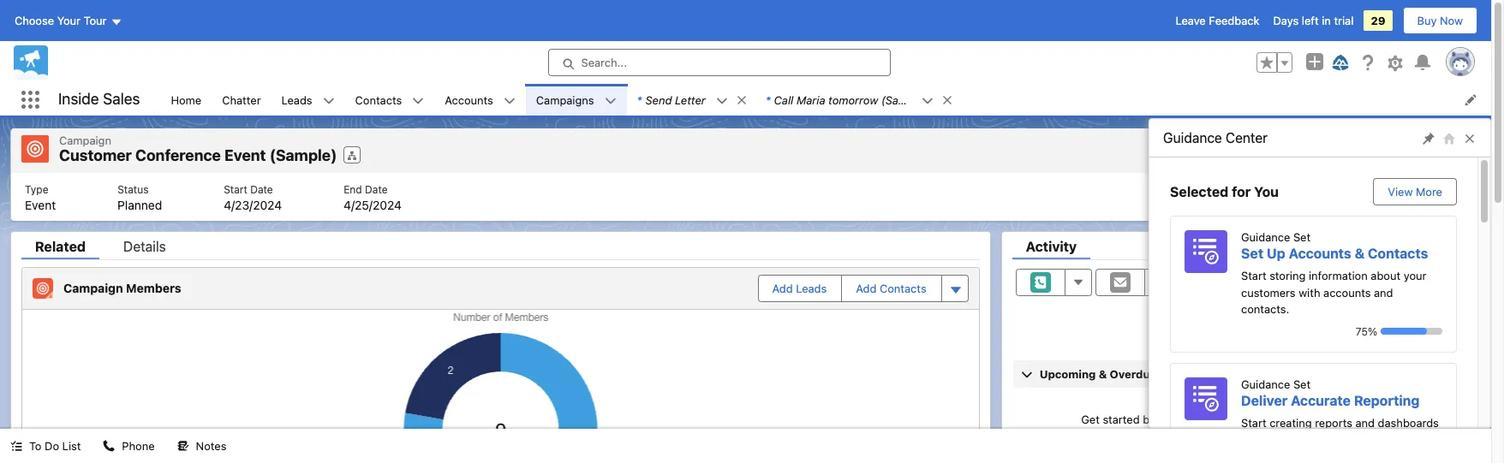 Task type: describe. For each thing, give the bounding box(es) containing it.
a
[[1312, 413, 1318, 427]]

send list email button
[[1223, 138, 1329, 163]]

left
[[1302, 14, 1319, 27]]

and inside no activities to show. get started by sending an email, scheduling a task, and more.
[[1349, 413, 1369, 427]]

help
[[1265, 433, 1287, 446]]

show.
[[1267, 396, 1297, 410]]

buy
[[1418, 14, 1437, 27]]

sales
[[1316, 433, 1343, 446]]

scheduling
[[1252, 413, 1309, 427]]

with
[[1299, 286, 1321, 299]]

leave
[[1176, 14, 1206, 27]]

* call maria tomorrow (sample)
[[766, 93, 928, 107]]

customer
[[59, 147, 132, 165]]

accounts inside guidance set set up accounts & contacts start storing information about your customers with accounts and contacts.
[[1289, 246, 1352, 261]]

about
[[1371, 269, 1401, 283]]

upcoming & overdue
[[1040, 367, 1157, 381]]

1 vertical spatial set
[[1242, 246, 1264, 261]]

planned
[[118, 198, 162, 212]]

in
[[1322, 14, 1331, 27]]

reporting
[[1355, 393, 1420, 408]]

0 horizontal spatial •
[[1306, 305, 1311, 318]]

campaign for campaign members
[[63, 281, 123, 295]]

leads inside list item
[[282, 93, 312, 107]]

start inside start date 4/23/2024
[[224, 183, 248, 196]]

text default image for accounts
[[504, 95, 516, 107]]

filters:
[[1226, 305, 1261, 318]]

to
[[29, 440, 42, 453]]

started
[[1103, 413, 1140, 427]]

1 vertical spatial list
[[62, 440, 81, 453]]

conference
[[135, 147, 221, 165]]

your inside guidance set deliver accurate reporting start creating reports and dashboards that help your sales reps succeed.
[[1291, 433, 1313, 446]]

date for 4/25/2024
[[365, 183, 388, 196]]

start inside guidance set deliver accurate reporting start creating reports and dashboards that help your sales reps succeed.
[[1242, 416, 1267, 430]]

task,
[[1321, 413, 1346, 427]]

0 vertical spatial event
[[225, 147, 266, 165]]

0 horizontal spatial send
[[646, 93, 672, 107]]

text default image right "letter"
[[716, 95, 728, 107]]

activity
[[1026, 239, 1077, 254]]

that
[[1242, 433, 1262, 446]]

campaign members link
[[63, 281, 188, 296]]

accounts
[[1324, 286, 1371, 299]]

text default image inside contacts list item
[[412, 95, 424, 107]]

feedback
[[1209, 14, 1260, 27]]

2 list item from the left
[[756, 84, 961, 116]]

inside sales
[[58, 90, 140, 108]]

leave feedback link
[[1176, 14, 1260, 27]]

choose
[[15, 14, 54, 27]]

days left in trial
[[1274, 14, 1354, 27]]

contacts list item
[[345, 84, 435, 116]]

* send letter
[[637, 93, 706, 107]]

overdue
[[1110, 367, 1157, 381]]

you
[[1255, 184, 1279, 200]]

1 horizontal spatial view
[[1429, 335, 1454, 349]]

delete button
[[1380, 138, 1441, 163]]

choose your tour
[[15, 14, 107, 27]]

choose your tour button
[[14, 7, 123, 34]]

leads list item
[[271, 84, 345, 116]]

progress bar progress bar
[[1381, 328, 1443, 335]]

guidance set set up accounts & contacts start storing information about your customers with accounts and contacts.
[[1242, 230, 1429, 316]]

set up accounts & contacts button
[[1242, 246, 1429, 261]]

more
[[1416, 185, 1443, 199]]

home link
[[161, 84, 212, 116]]

tomorrow
[[829, 93, 878, 107]]

customer conference event (sample)
[[59, 147, 337, 165]]

accounts inside list item
[[445, 93, 493, 107]]

an
[[1203, 413, 1216, 427]]

selected for you
[[1170, 184, 1279, 200]]

leads inside button
[[796, 281, 827, 295]]

activity link
[[1013, 239, 1091, 259]]

upcoming & overdue button
[[1013, 360, 1470, 388]]

search...
[[581, 56, 627, 69]]

4/25/2024
[[344, 198, 402, 212]]

set for set
[[1294, 230, 1311, 244]]

accounts list item
[[435, 84, 526, 116]]

buy now
[[1418, 14, 1464, 27]]

buy now button
[[1403, 7, 1478, 34]]

leave feedback
[[1176, 14, 1260, 27]]

phone
[[122, 440, 155, 453]]

call
[[774, 93, 794, 107]]

do
[[45, 440, 59, 453]]

details
[[123, 239, 166, 254]]

up
[[1267, 246, 1286, 261]]

list for leave feedback link
[[161, 84, 1492, 116]]

* for * call maria tomorrow (sample)
[[766, 93, 771, 107]]

no activities to show. get started by sending an email, scheduling a task, and more.
[[1082, 396, 1401, 427]]

guidance set deliver accurate reporting start creating reports and dashboards that help your sales reps succeed.
[[1242, 377, 1439, 446]]

expand
[[1361, 335, 1399, 349]]

more.
[[1372, 413, 1401, 427]]

text default image for campaigns
[[605, 95, 617, 107]]

your
[[57, 14, 81, 27]]

deliver accurate reporting button
[[1242, 393, 1420, 408]]

home
[[171, 93, 202, 107]]

type event
[[25, 183, 56, 212]]

1 horizontal spatial (sample)
[[882, 93, 928, 107]]

deliver
[[1242, 393, 1288, 408]]

text default image inside phone button
[[103, 441, 115, 453]]

email,
[[1219, 413, 1249, 427]]

letter
[[675, 93, 706, 107]]

sales
[[103, 90, 140, 108]]

1 list item from the left
[[627, 84, 756, 116]]



Task type: locate. For each thing, give the bounding box(es) containing it.
group
[[1257, 52, 1293, 73]]

date
[[250, 183, 273, 196], [365, 183, 388, 196]]

add for add leads
[[772, 281, 793, 295]]

to
[[1254, 396, 1264, 410]]

campaign down related link
[[63, 281, 123, 295]]

0 vertical spatial (sample)
[[882, 93, 928, 107]]

activities up email,
[[1204, 396, 1251, 410]]

contacts inside guidance set set up accounts & contacts start storing information about your customers with accounts and contacts.
[[1368, 246, 1429, 261]]

0 horizontal spatial activities
[[1204, 396, 1251, 410]]

list for home link on the left top of the page
[[11, 173, 1480, 221]]

text default image inside campaigns list item
[[605, 95, 617, 107]]

0 horizontal spatial *
[[637, 93, 642, 107]]

and inside guidance set deliver accurate reporting start creating reports and dashboards that help your sales reps succeed.
[[1356, 416, 1375, 430]]

status
[[118, 183, 149, 196]]

set up set up accounts & contacts button
[[1294, 230, 1311, 244]]

0 vertical spatial your
[[1404, 269, 1427, 283]]

0 horizontal spatial (sample)
[[270, 147, 337, 165]]

1 * from the left
[[637, 93, 642, 107]]

0 horizontal spatial your
[[1291, 433, 1313, 446]]

trial
[[1335, 14, 1354, 27]]

1 vertical spatial (sample)
[[270, 147, 337, 165]]

activities
[[1330, 305, 1377, 318], [1204, 396, 1251, 410]]

end date 4/25/2024
[[344, 183, 402, 212]]

guidance for guidance set deliver accurate reporting start creating reports and dashboards that help your sales reps succeed.
[[1242, 377, 1291, 391]]

guidance center
[[1164, 130, 1268, 146]]

29
[[1371, 14, 1386, 27]]

send inside button
[[1237, 144, 1263, 157]]

& inside guidance set set up accounts & contacts start storing information about your customers with accounts and contacts.
[[1355, 246, 1365, 261]]

1 horizontal spatial leads
[[796, 281, 827, 295]]

text default image inside notes button
[[177, 441, 189, 453]]

campaign
[[59, 134, 111, 147], [63, 281, 123, 295]]

(sample) down leads list item
[[270, 147, 337, 165]]

view more
[[1388, 185, 1443, 199]]

campaign down inside
[[59, 134, 111, 147]]

tour
[[84, 14, 107, 27]]

list containing event
[[11, 173, 1480, 221]]

members
[[126, 281, 181, 295]]

text default image inside accounts list item
[[504, 95, 516, 107]]

start inside guidance set set up accounts & contacts start storing information about your customers with accounts and contacts.
[[1242, 269, 1267, 283]]

edit
[[1345, 144, 1365, 157]]

accounts up information
[[1289, 246, 1352, 261]]

phone button
[[93, 429, 165, 464]]

1 vertical spatial guidance
[[1242, 230, 1291, 244]]

add leads
[[772, 281, 827, 295]]

accounts link
[[435, 84, 504, 116]]

1 horizontal spatial activities
[[1330, 305, 1377, 318]]

0 horizontal spatial &
[[1099, 367, 1107, 381]]

to do list button
[[0, 429, 91, 464]]

leads link
[[271, 84, 323, 116]]

2 vertical spatial set
[[1294, 377, 1311, 391]]

1 horizontal spatial &
[[1355, 246, 1365, 261]]

your right about
[[1404, 269, 1427, 283]]

text default image down search...
[[605, 95, 617, 107]]

& inside upcoming & overdue "dropdown button"
[[1099, 367, 1107, 381]]

now
[[1440, 14, 1464, 27]]

(sample)
[[882, 93, 928, 107], [270, 147, 337, 165]]

to do list
[[29, 440, 81, 453]]

0 vertical spatial start
[[224, 183, 248, 196]]

send left "letter"
[[646, 93, 672, 107]]

* left call
[[766, 93, 771, 107]]

1 add from the left
[[772, 281, 793, 295]]

0 vertical spatial contacts
[[355, 93, 402, 107]]

expand all • view all
[[1361, 335, 1470, 349]]

1 horizontal spatial add
[[856, 281, 877, 295]]

reps
[[1346, 433, 1369, 446]]

1 vertical spatial accounts
[[1289, 246, 1352, 261]]

0 horizontal spatial list
[[62, 440, 81, 453]]

0 vertical spatial view
[[1388, 185, 1413, 199]]

text default image for leads
[[323, 95, 335, 107]]

campaign members
[[63, 281, 181, 295]]

0 vertical spatial list
[[161, 84, 1492, 116]]

1 horizontal spatial your
[[1404, 269, 1427, 283]]

date inside start date 4/23/2024
[[250, 183, 273, 196]]

&
[[1355, 246, 1365, 261], [1099, 367, 1107, 381]]

reports
[[1315, 416, 1353, 430]]

delete
[[1394, 144, 1428, 157]]

edit button
[[1331, 138, 1379, 163]]

2 vertical spatial contacts
[[880, 281, 927, 295]]

text default image left notes
[[177, 441, 189, 453]]

list left the email
[[1266, 144, 1285, 157]]

all
[[1264, 305, 1277, 318], [1314, 305, 1327, 318], [1388, 305, 1401, 318], [1403, 335, 1415, 349], [1457, 335, 1470, 349]]

0 horizontal spatial contacts
[[355, 93, 402, 107]]

text default image inside leads list item
[[323, 95, 335, 107]]

set
[[1294, 230, 1311, 244], [1242, 246, 1264, 261], [1294, 377, 1311, 391]]

& up information
[[1355, 246, 1365, 261]]

start date 4/23/2024
[[224, 183, 282, 212]]

accounts
[[445, 93, 493, 107], [1289, 246, 1352, 261]]

start up customers
[[1242, 269, 1267, 283]]

1 vertical spatial your
[[1291, 433, 1313, 446]]

dashboards
[[1378, 416, 1439, 430]]

set left the up
[[1242, 246, 1264, 261]]

0 vertical spatial campaign
[[59, 134, 111, 147]]

guidance inside guidance set deliver accurate reporting start creating reports and dashboards that help your sales reps succeed.
[[1242, 377, 1291, 391]]

customers
[[1242, 286, 1296, 299]]

1 horizontal spatial *
[[766, 93, 771, 107]]

leads left add contacts
[[796, 281, 827, 295]]

date for 4/23/2024
[[250, 183, 273, 196]]

1 vertical spatial activities
[[1204, 396, 1251, 410]]

list containing home
[[161, 84, 1492, 116]]

event inside list
[[25, 198, 56, 212]]

0 vertical spatial accounts
[[445, 93, 493, 107]]

0 horizontal spatial add
[[772, 281, 793, 295]]

text default image left campaigns
[[504, 95, 516, 107]]

0 vertical spatial &
[[1355, 246, 1365, 261]]

0 horizontal spatial leads
[[282, 93, 312, 107]]

0 vertical spatial set
[[1294, 230, 1311, 244]]

your
[[1404, 269, 1427, 283], [1291, 433, 1313, 446]]

add for add contacts
[[856, 281, 877, 295]]

contacts
[[355, 93, 402, 107], [1368, 246, 1429, 261], [880, 281, 927, 295]]

upcoming
[[1040, 367, 1096, 381]]

add contacts
[[856, 281, 927, 295]]

2 vertical spatial guidance
[[1242, 377, 1291, 391]]

information
[[1309, 269, 1368, 283]]

status planned
[[118, 183, 162, 212]]

filters: all time • all activities • all types
[[1226, 305, 1433, 318]]

end
[[344, 183, 362, 196]]

set for deliver
[[1294, 377, 1311, 391]]

2 * from the left
[[766, 93, 771, 107]]

guidance left center
[[1164, 130, 1223, 146]]

your inside guidance set set up accounts & contacts start storing information about your customers with accounts and contacts.
[[1404, 269, 1427, 283]]

and
[[1374, 286, 1394, 299], [1349, 413, 1369, 427], [1356, 416, 1375, 430]]

0 horizontal spatial view
[[1388, 185, 1413, 199]]

event up start date 4/23/2024
[[225, 147, 266, 165]]

1 vertical spatial &
[[1099, 367, 1107, 381]]

• up the progress bar image on the bottom right
[[1380, 305, 1385, 318]]

storing
[[1270, 269, 1306, 283]]

date up 4/23/2024
[[250, 183, 273, 196]]

type
[[25, 183, 48, 196]]

0 vertical spatial list
[[1266, 144, 1285, 157]]

start
[[224, 183, 248, 196], [1242, 269, 1267, 283], [1242, 416, 1267, 430]]

chatter link
[[212, 84, 271, 116]]

1 vertical spatial list
[[11, 173, 1480, 221]]

send up the for
[[1237, 144, 1263, 157]]

leads right "chatter" "link"
[[282, 93, 312, 107]]

2 date from the left
[[365, 183, 388, 196]]

4/23/2024
[[224, 198, 282, 212]]

center
[[1226, 130, 1268, 146]]

text default image inside to do list button
[[10, 441, 22, 453]]

1 vertical spatial start
[[1242, 269, 1267, 283]]

0 horizontal spatial date
[[250, 183, 273, 196]]

progress bar image
[[1381, 328, 1428, 335]]

1 vertical spatial send
[[1237, 144, 1263, 157]]

creating
[[1270, 416, 1312, 430]]

email
[[1288, 144, 1316, 157]]

selected
[[1170, 184, 1229, 200]]

1 horizontal spatial list
[[1266, 144, 1285, 157]]

1 vertical spatial view
[[1429, 335, 1454, 349]]

view left more at the top of the page
[[1388, 185, 1413, 199]]

text default image left contacts link
[[323, 95, 335, 107]]

activities down "accounts" at the right
[[1330, 305, 1377, 318]]

send list email
[[1237, 144, 1316, 157]]

list right do
[[62, 440, 81, 453]]

1 horizontal spatial date
[[365, 183, 388, 196]]

send
[[646, 93, 672, 107], [1237, 144, 1263, 157]]

1 vertical spatial campaign
[[63, 281, 123, 295]]

guidance up the up
[[1242, 230, 1291, 244]]

* left "letter"
[[637, 93, 642, 107]]

add contacts button
[[843, 275, 941, 301]]

inside
[[58, 90, 99, 108]]

1 horizontal spatial send
[[1237, 144, 1263, 157]]

start up 4/23/2024
[[224, 183, 248, 196]]

text default image
[[736, 94, 748, 106], [941, 94, 953, 106], [412, 95, 424, 107], [10, 441, 22, 453], [103, 441, 115, 453]]

0 vertical spatial guidance
[[1164, 130, 1223, 146]]

event down type on the top left
[[25, 198, 56, 212]]

your down creating
[[1291, 433, 1313, 446]]

campaign for campaign
[[59, 134, 111, 147]]

1 horizontal spatial •
[[1380, 305, 1385, 318]]

date inside end date 4/25/2024
[[365, 183, 388, 196]]

view inside view more button
[[1388, 185, 1413, 199]]

contacts inside button
[[880, 281, 927, 295]]

1 vertical spatial contacts
[[1368, 246, 1429, 261]]

date up "4/25/2024"
[[365, 183, 388, 196]]

2 horizontal spatial •
[[1419, 335, 1425, 349]]

no
[[1186, 396, 1201, 410]]

guidance up deliver
[[1242, 377, 1291, 391]]

1 horizontal spatial event
[[225, 147, 266, 165]]

days
[[1274, 14, 1299, 27]]

• down progress bar progress bar
[[1419, 335, 1425, 349]]

and inside guidance set set up accounts & contacts start storing information about your customers with accounts and contacts.
[[1374, 286, 1394, 299]]

guidance for guidance set set up accounts & contacts start storing information about your customers with accounts and contacts.
[[1242, 230, 1291, 244]]

related link
[[21, 239, 99, 259]]

& left overdue
[[1099, 367, 1107, 381]]

1 horizontal spatial contacts
[[880, 281, 927, 295]]

2 add from the left
[[856, 281, 877, 295]]

0 horizontal spatial accounts
[[445, 93, 493, 107]]

contacts inside list item
[[355, 93, 402, 107]]

activities inside no activities to show. get started by sending an email, scheduling a task, and more.
[[1204, 396, 1251, 410]]

2 horizontal spatial contacts
[[1368, 246, 1429, 261]]

0 vertical spatial activities
[[1330, 305, 1377, 318]]

list item
[[627, 84, 756, 116], [756, 84, 961, 116]]

succeed.
[[1372, 433, 1419, 446]]

set inside guidance set deliver accurate reporting start creating reports and dashboards that help your sales reps succeed.
[[1294, 377, 1311, 391]]

2 vertical spatial start
[[1242, 416, 1267, 430]]

list
[[161, 84, 1492, 116], [11, 173, 1480, 221]]

by
[[1143, 413, 1156, 427]]

* for * send letter
[[637, 93, 642, 107]]

text default image
[[323, 95, 335, 107], [504, 95, 516, 107], [605, 95, 617, 107], [716, 95, 728, 107], [177, 441, 189, 453]]

view more button
[[1374, 178, 1458, 206]]

(sample) right tomorrow
[[882, 93, 928, 107]]

start up that on the right bottom of the page
[[1242, 416, 1267, 430]]

1 vertical spatial leads
[[796, 281, 827, 295]]

chatter
[[222, 93, 261, 107]]

0 vertical spatial leads
[[282, 93, 312, 107]]

maria
[[797, 93, 826, 107]]

1 horizontal spatial accounts
[[1289, 246, 1352, 261]]

1 date from the left
[[250, 183, 273, 196]]

contacts.
[[1242, 302, 1290, 316]]

add leads button
[[759, 275, 841, 301]]

set up accurate
[[1294, 377, 1311, 391]]

guidance for guidance center
[[1164, 130, 1223, 146]]

accurate
[[1291, 393, 1351, 408]]

status
[[1013, 443, 1470, 464]]

view down progress bar progress bar
[[1429, 335, 1454, 349]]

campaigns list item
[[526, 84, 627, 116]]

accounts right contacts list item
[[445, 93, 493, 107]]

0 vertical spatial send
[[646, 93, 672, 107]]

view
[[1388, 185, 1413, 199], [1429, 335, 1454, 349]]

details link
[[110, 239, 180, 259]]

guidance inside guidance set set up accounts & contacts start storing information about your customers with accounts and contacts.
[[1242, 230, 1291, 244]]

0 horizontal spatial event
[[25, 198, 56, 212]]

• right time
[[1306, 305, 1311, 318]]

view all link
[[1428, 329, 1470, 356]]

campaigns
[[536, 93, 594, 107]]

1 vertical spatial event
[[25, 198, 56, 212]]



Task type: vqa. For each thing, say whether or not it's contained in the screenshot.
PM corresponding to 4:00 PM
no



